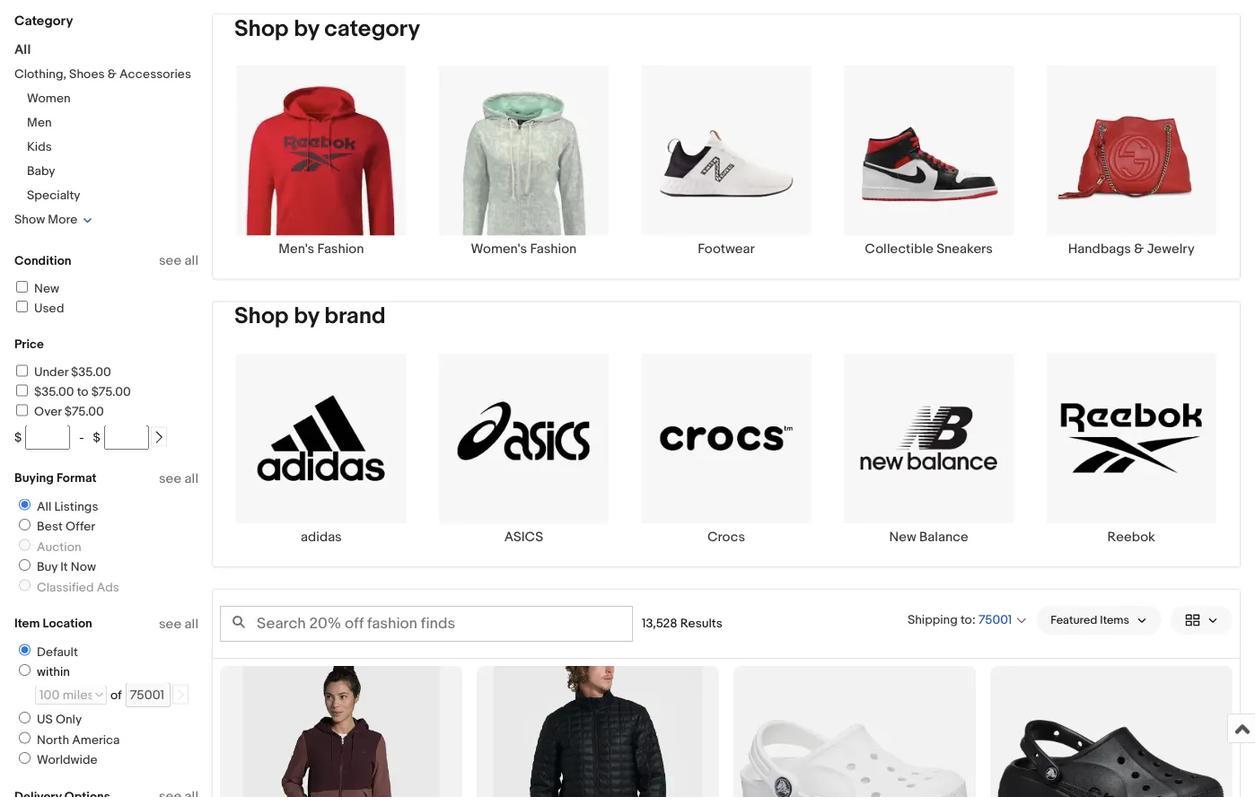 Task type: describe. For each thing, give the bounding box(es) containing it.
reebok
[[1108, 529, 1155, 545]]

75001
[[979, 613, 1012, 628]]

balance
[[920, 529, 969, 545]]

category
[[324, 15, 420, 43]]

0 vertical spatial $35.00
[[71, 365, 111, 380]]

list for shop by brand
[[213, 352, 1240, 567]]

footwear
[[698, 241, 755, 257]]

men link
[[27, 115, 52, 131]]

worldwide
[[37, 753, 97, 768]]

submit price range image
[[152, 431, 165, 444]]

featured items button
[[1036, 606, 1162, 635]]

all for used
[[185, 253, 198, 269]]

women's
[[471, 241, 527, 257]]

buy
[[37, 560, 58, 575]]

1 vertical spatial $35.00
[[34, 385, 74, 400]]

to for $75.00
[[77, 385, 88, 400]]

classified ads link
[[12, 580, 123, 595]]

:
[[972, 612, 976, 628]]

men's fashion
[[279, 241, 364, 257]]

auction link
[[12, 539, 85, 555]]

clothing,
[[14, 67, 66, 82]]

best offer link
[[12, 519, 99, 535]]

handbags & jewelry
[[1068, 241, 1195, 257]]

show more button
[[14, 212, 93, 228]]

best offer
[[37, 519, 95, 535]]

format
[[56, 471, 97, 486]]

women's fashion
[[471, 241, 577, 257]]

default
[[37, 645, 78, 660]]

men's fashion link
[[220, 65, 423, 257]]

-
[[79, 430, 84, 445]]

item location
[[14, 616, 92, 632]]

only
[[56, 712, 82, 728]]

shop by category
[[234, 15, 420, 43]]

accessories
[[119, 67, 191, 82]]

over $75.00 link
[[13, 405, 104, 420]]

results
[[680, 616, 723, 632]]

category
[[14, 13, 73, 29]]

new link
[[13, 281, 59, 296]]

it
[[60, 560, 68, 575]]

$35.00 to $75.00 link
[[13, 385, 131, 400]]

$ for 'minimum value' text box
[[14, 430, 22, 445]]

new women's the north face mountain sweatshirt coat fleece full zip jacket hoody image
[[243, 666, 439, 797]]

1 vertical spatial $75.00
[[64, 405, 104, 420]]

all for all listings
[[37, 499, 52, 514]]

& inside clothing, shoes & accessories women men kids baby specialty
[[108, 67, 117, 82]]

1 horizontal spatial &
[[1134, 241, 1144, 257]]

see all button for best offer
[[159, 470, 198, 487]]

featured items
[[1051, 613, 1130, 627]]

men
[[27, 115, 52, 131]]

buying format
[[14, 471, 97, 486]]

north
[[37, 733, 69, 748]]

kids
[[27, 140, 52, 155]]

fashion for men's fashion
[[317, 241, 364, 257]]

location
[[43, 616, 92, 632]]

collectible
[[865, 241, 934, 257]]

Over $75.00 checkbox
[[16, 405, 28, 416]]

shop by brand
[[234, 303, 386, 330]]

show more
[[14, 212, 77, 228]]

$ for the maximum value text box
[[93, 430, 100, 445]]

classified
[[37, 580, 94, 595]]

within radio
[[19, 664, 31, 676]]

north america
[[37, 733, 120, 748]]

crocs women's platform shoes - baya platform clogs, platform shoes for women image
[[990, 720, 1233, 797]]

Under $35.00 checkbox
[[16, 365, 28, 377]]

jewelry
[[1147, 241, 1195, 257]]

Used checkbox
[[16, 301, 28, 312]]

under
[[34, 365, 68, 380]]

New checkbox
[[16, 281, 28, 293]]

Best Offer radio
[[19, 519, 31, 531]]

by for brand
[[294, 303, 319, 330]]

used link
[[13, 301, 64, 316]]

buying
[[14, 471, 54, 486]]

featured
[[1051, 613, 1098, 627]]

clothing, shoes & accessories women men kids baby specialty
[[14, 67, 191, 203]]

Default radio
[[19, 644, 31, 656]]

kids link
[[27, 140, 52, 155]]

classified ads
[[37, 580, 119, 595]]

all for all
[[14, 42, 31, 58]]

main content containing shop by category
[[212, 13, 1241, 797]]

0 vertical spatial $75.00
[[91, 385, 131, 400]]

crocs kids' shoes - baya clogs, water shoes, slip on shoes for boys and girls image
[[734, 720, 976, 797]]

used
[[34, 301, 64, 316]]

see all for best offer
[[159, 470, 198, 487]]

Buy It Now radio
[[19, 559, 31, 571]]

women's fashion link
[[423, 65, 625, 257]]

under $35.00 link
[[13, 365, 111, 380]]

handbags & jewelry link
[[1030, 65, 1233, 257]]

price
[[14, 337, 44, 352]]

collectible sneakers link
[[828, 65, 1030, 257]]

sneakers
[[937, 241, 993, 257]]

within
[[37, 665, 70, 680]]

75001 text field
[[125, 683, 170, 708]]

us only
[[37, 712, 82, 728]]



Task type: locate. For each thing, give the bounding box(es) containing it.
shop for shop by brand
[[234, 303, 289, 330]]

specialty
[[27, 188, 80, 203]]

0 horizontal spatial fashion
[[317, 241, 364, 257]]

to
[[77, 385, 88, 400], [961, 612, 972, 628]]

all listings link
[[12, 499, 102, 514]]

Maximum Value text field
[[104, 425, 149, 450]]

$35.00 to $75.00
[[34, 385, 131, 400]]

adidas link
[[220, 352, 423, 545]]

all right all listings radio
[[37, 499, 52, 514]]

$35.00 down under
[[34, 385, 74, 400]]

by left the category in the left top of the page
[[294, 15, 319, 43]]

1 $ from the left
[[14, 430, 22, 445]]

view: gallery view image
[[1185, 611, 1218, 630]]

best
[[37, 519, 63, 535]]

$75.00
[[91, 385, 131, 400], [64, 405, 104, 420]]

over $75.00
[[34, 405, 104, 420]]

see all button
[[159, 253, 198, 269], [159, 470, 198, 487], [159, 616, 198, 632]]

to down the under $35.00
[[77, 385, 88, 400]]

all up 'clothing,'
[[14, 42, 31, 58]]

0 vertical spatial see
[[159, 253, 182, 269]]

1 list from the top
[[213, 65, 1240, 279]]

2 fashion from the left
[[530, 241, 577, 257]]

item
[[14, 616, 40, 632]]

list for shop by category
[[213, 65, 1240, 279]]

baby link
[[27, 164, 55, 179]]

$
[[14, 430, 22, 445], [93, 430, 100, 445]]

0 vertical spatial see all
[[159, 253, 198, 269]]

0 horizontal spatial $
[[14, 430, 22, 445]]

2 vertical spatial all
[[185, 616, 198, 632]]

0 horizontal spatial to
[[77, 385, 88, 400]]

2 list from the top
[[213, 352, 1240, 567]]

list
[[213, 65, 1240, 279], [213, 352, 1240, 567]]

1 vertical spatial new
[[889, 529, 917, 545]]

reebok link
[[1030, 352, 1233, 545]]

women link
[[27, 91, 71, 106]]

1 vertical spatial shop
[[234, 303, 289, 330]]

new balance
[[889, 529, 969, 545]]

footwear link
[[625, 65, 828, 257]]

1 vertical spatial to
[[961, 612, 972, 628]]

condition
[[14, 253, 71, 268]]

1 vertical spatial all
[[37, 499, 52, 514]]

list containing men's fashion
[[213, 65, 1240, 279]]

0 vertical spatial new
[[34, 281, 59, 296]]

now
[[71, 560, 96, 575]]

2 vertical spatial see
[[159, 616, 182, 632]]

13,528 results
[[642, 616, 723, 632]]

3 see all from the top
[[159, 616, 198, 632]]

north america link
[[12, 732, 123, 748]]

1 fashion from the left
[[317, 241, 364, 257]]

to left 75001
[[961, 612, 972, 628]]

3 all from the top
[[185, 616, 198, 632]]

items
[[1100, 613, 1130, 627]]

1 see from the top
[[159, 253, 182, 269]]

&
[[108, 67, 117, 82], [1134, 241, 1144, 257]]

show
[[14, 212, 45, 228]]

crocs link
[[625, 352, 828, 545]]

2 shop from the top
[[234, 303, 289, 330]]

auction
[[37, 540, 81, 555]]

Enter your search keyword text field
[[220, 606, 633, 642]]

0 vertical spatial by
[[294, 15, 319, 43]]

specialty link
[[27, 188, 80, 203]]

buy it now
[[37, 560, 96, 575]]

1 vertical spatial by
[[294, 303, 319, 330]]

listings
[[54, 499, 98, 514]]

buy it now link
[[12, 559, 100, 575]]

1 horizontal spatial new
[[889, 529, 917, 545]]

by left brand at the top of the page
[[294, 303, 319, 330]]

0 horizontal spatial all
[[14, 42, 31, 58]]

fashion for women's fashion
[[530, 241, 577, 257]]

1 vertical spatial &
[[1134, 241, 1144, 257]]

crocs
[[708, 529, 745, 545]]

$ right - in the left bottom of the page
[[93, 430, 100, 445]]

1 see all from the top
[[159, 253, 198, 269]]

new mens the north face black eco thermoball full zip jacket coat puffer matte image
[[477, 666, 719, 797]]

1 vertical spatial see all button
[[159, 470, 198, 487]]

0 vertical spatial see all button
[[159, 253, 198, 269]]

new left balance
[[889, 529, 917, 545]]

0 vertical spatial list
[[213, 65, 1240, 279]]

offer
[[66, 519, 95, 535]]

shipping
[[908, 612, 958, 628]]

us
[[37, 712, 53, 728]]

new for new balance
[[889, 529, 917, 545]]

see all for used
[[159, 253, 198, 269]]

1 horizontal spatial to
[[961, 612, 972, 628]]

all for best offer
[[185, 470, 198, 487]]

worldwide link
[[12, 752, 101, 768]]

2 vertical spatial see all
[[159, 616, 198, 632]]

13,528
[[642, 616, 677, 632]]

US Only radio
[[19, 712, 31, 724]]

1 by from the top
[[294, 15, 319, 43]]

1 vertical spatial see all
[[159, 470, 198, 487]]

new for new
[[34, 281, 59, 296]]

2 see all from the top
[[159, 470, 198, 487]]

all
[[185, 253, 198, 269], [185, 470, 198, 487], [185, 616, 198, 632]]

shop for shop by category
[[234, 15, 289, 43]]

1 vertical spatial see
[[159, 470, 182, 487]]

0 vertical spatial &
[[108, 67, 117, 82]]

see all button for used
[[159, 253, 198, 269]]

women
[[27, 91, 71, 106]]

2 see all button from the top
[[159, 470, 198, 487]]

& right shoes
[[108, 67, 117, 82]]

asics link
[[423, 352, 625, 545]]

North America radio
[[19, 732, 31, 744]]

fashion right men's on the top left of the page
[[317, 241, 364, 257]]

by
[[294, 15, 319, 43], [294, 303, 319, 330]]

new up the used
[[34, 281, 59, 296]]

men's
[[279, 241, 314, 257]]

1 see all button from the top
[[159, 253, 198, 269]]

asics
[[504, 529, 543, 545]]

1 vertical spatial all
[[185, 470, 198, 487]]

baby
[[27, 164, 55, 179]]

$35.00 to $75.00 checkbox
[[16, 385, 28, 396]]

1 horizontal spatial $
[[93, 430, 100, 445]]

list containing adidas
[[213, 352, 1240, 567]]

2 by from the top
[[294, 303, 319, 330]]

Auction radio
[[19, 539, 31, 551]]

handbags
[[1068, 241, 1131, 257]]

0 vertical spatial shop
[[234, 15, 289, 43]]

main content
[[212, 13, 1241, 797]]

1 vertical spatial list
[[213, 352, 1240, 567]]

see all
[[159, 253, 198, 269], [159, 470, 198, 487], [159, 616, 198, 632]]

default link
[[12, 644, 81, 660]]

clothing, shoes & accessories link
[[14, 67, 191, 82]]

1 horizontal spatial fashion
[[530, 241, 577, 257]]

shipping to : 75001
[[908, 612, 1012, 628]]

see for best offer
[[159, 470, 182, 487]]

by for category
[[294, 15, 319, 43]]

to inside shipping to : 75001
[[961, 612, 972, 628]]

1 shop from the top
[[234, 15, 289, 43]]

0 vertical spatial to
[[77, 385, 88, 400]]

& left jewelry
[[1134, 241, 1144, 257]]

$ down over $75.00 option at the left of the page
[[14, 430, 22, 445]]

Worldwide radio
[[19, 752, 31, 764]]

over
[[34, 405, 62, 420]]

shop
[[234, 15, 289, 43], [234, 303, 289, 330]]

go image
[[174, 689, 187, 701]]

0 vertical spatial all
[[185, 253, 198, 269]]

Classified Ads radio
[[19, 580, 31, 591]]

2 vertical spatial see all button
[[159, 616, 198, 632]]

more
[[48, 212, 77, 228]]

3 see all button from the top
[[159, 616, 198, 632]]

$75.00 down $35.00 to $75.00
[[64, 405, 104, 420]]

see for used
[[159, 253, 182, 269]]

of
[[110, 688, 122, 703]]

collectible sneakers
[[865, 241, 993, 257]]

new balance link
[[828, 352, 1030, 545]]

fashion right women's
[[530, 241, 577, 257]]

$35.00 up $35.00 to $75.00
[[71, 365, 111, 380]]

1 horizontal spatial all
[[37, 499, 52, 514]]

Minimum Value text field
[[25, 425, 70, 450]]

All Listings radio
[[19, 499, 31, 510]]

0 horizontal spatial &
[[108, 67, 117, 82]]

2 all from the top
[[185, 470, 198, 487]]

3 see from the top
[[159, 616, 182, 632]]

2 see from the top
[[159, 470, 182, 487]]

0 horizontal spatial new
[[34, 281, 59, 296]]

$75.00 down the under $35.00
[[91, 385, 131, 400]]

under $35.00
[[34, 365, 111, 380]]

1 all from the top
[[185, 253, 198, 269]]

to for :
[[961, 612, 972, 628]]

fashion
[[317, 241, 364, 257], [530, 241, 577, 257]]

0 vertical spatial all
[[14, 42, 31, 58]]

brand
[[324, 303, 386, 330]]

shoes
[[69, 67, 105, 82]]

new
[[34, 281, 59, 296], [889, 529, 917, 545]]

all listings
[[37, 499, 98, 514]]

ads
[[97, 580, 119, 595]]

2 $ from the left
[[93, 430, 100, 445]]



Task type: vqa. For each thing, say whether or not it's contained in the screenshot.
Payment Options
no



